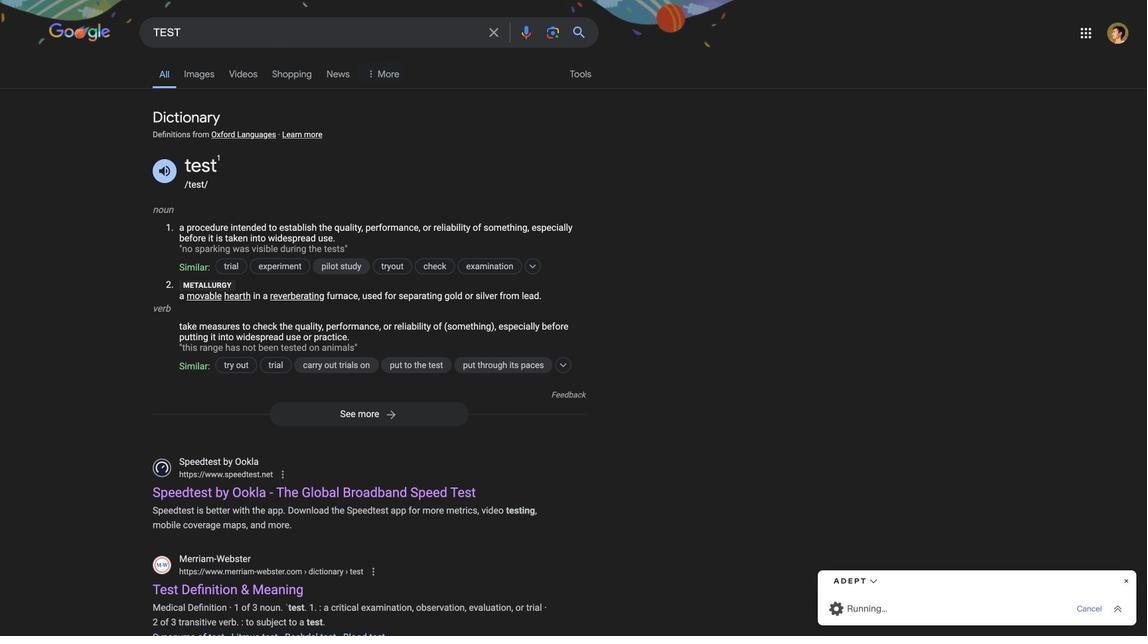 Task type: vqa. For each thing, say whether or not it's contained in the screenshot.
first text field from the top of the page
no



Task type: describe. For each thing, give the bounding box(es) containing it.
0 vertical spatial list
[[153, 58, 405, 88]]

Search text field
[[153, 18, 478, 47]]



Task type: locate. For each thing, give the bounding box(es) containing it.
2 vertical spatial list
[[179, 353, 586, 441]]

2024 icc men's t20 world cup image
[[49, 23, 110, 44]]

list
[[153, 58, 405, 88], [179, 255, 586, 343], [179, 353, 586, 441]]

None text field
[[179, 469, 273, 481]]

None search field
[[0, 17, 599, 48]]

heading
[[153, 108, 220, 127]]

search by voice image
[[519, 25, 535, 41]]

list item
[[215, 255, 266, 278], [250, 255, 329, 278], [313, 255, 389, 278], [373, 255, 431, 278], [415, 255, 474, 278], [458, 255, 541, 278], [215, 353, 276, 377], [260, 353, 310, 377], [295, 353, 397, 377], [381, 353, 470, 377], [455, 353, 571, 377]]

1 vertical spatial list
[[179, 255, 586, 343]]

search by image image
[[545, 25, 561, 41]]

None text field
[[179, 566, 363, 578], [302, 568, 363, 577], [179, 566, 363, 578], [302, 568, 363, 577]]



